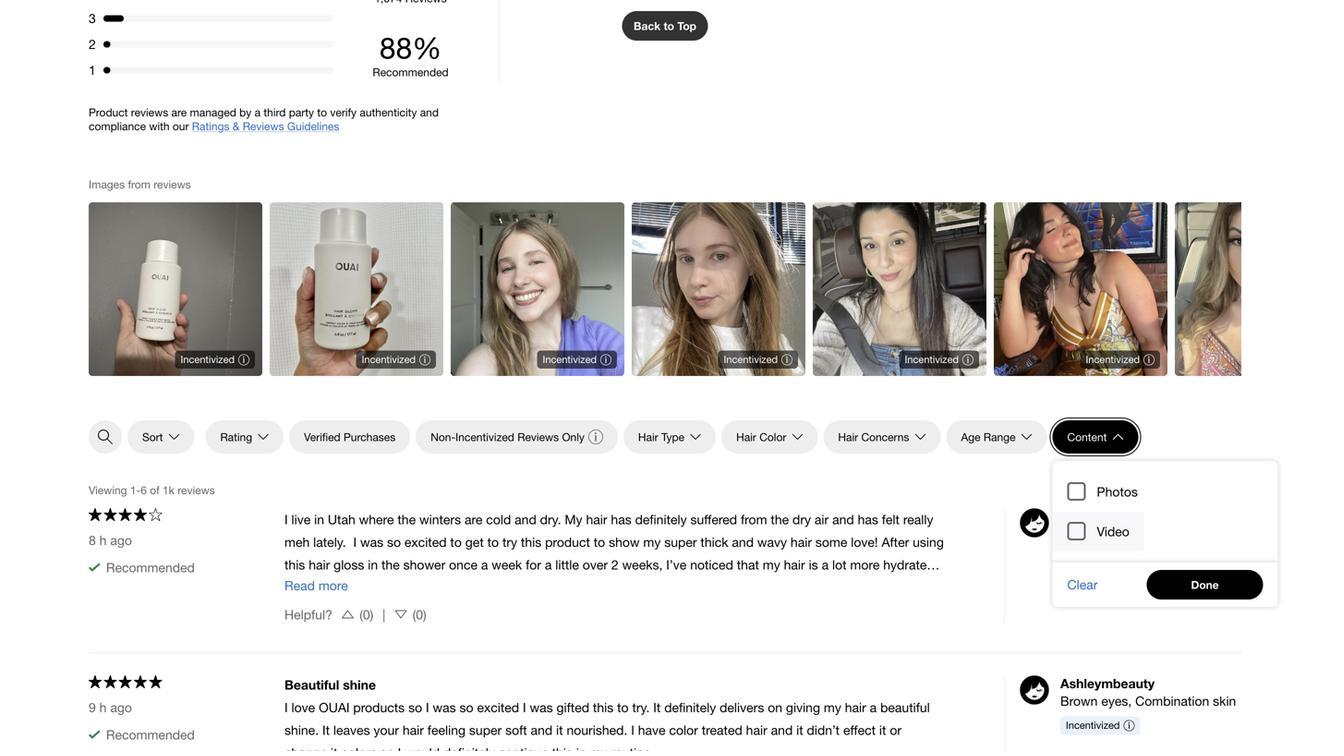 Task type: vqa. For each thing, say whether or not it's contained in the screenshot.
1st incentivized button from the right
yes



Task type: describe. For each thing, give the bounding box(es) containing it.
love
[[292, 700, 315, 715]]

purchases
[[344, 430, 396, 443]]

my down wavy
[[763, 557, 781, 572]]

latelybrookelyn green eyes, blonde hair, light skin tone, dry skin
[[1061, 509, 1237, 558]]

excited inside i live in utah where the winters are cold and dry. my hair has definitely suffered from the dry air and has felt really meh lately.  i was so excited to get to try this product to show my super thick and wavy hair some love! after using this hair gloss in the shower once a week for a little over 2 weeks, i've noticed that my hair is a lot more hydrated and shiny, and a lot less frizzy. it looks especially smooth after dried and styled! i would definitely follow the directions for the amount of product to use though— i think i used way too much the first time and my hair felt weighed down and a little greasy. less is more with this one!
[[405, 534, 447, 550]]

this left one!
[[585, 625, 606, 640]]

and left "dry."
[[515, 512, 537, 527]]

read
[[285, 578, 315, 593]]

used
[[639, 602, 667, 618]]

third
[[264, 106, 286, 119]]

6 incentivized button from the left
[[994, 202, 1168, 376]]

skin inside ashleymbeauty brown eyes, combination skin
[[1214, 694, 1237, 709]]

sort
[[142, 430, 163, 443]]

continue
[[499, 745, 549, 751]]

so inside i live in utah where the winters are cold and dry. my hair has definitely suffered from the dry air and has felt really meh lately.  i was so excited to get to try this product to show my super thick and wavy hair some love! after using this hair gloss in the shower once a week for a little over 2 weeks, i've noticed that my hair is a lot more hydrated and shiny, and a lot less frizzy. it looks especially smooth after dried and styled! i would definitely follow the directions for the amount of product to use though— i think i used way too much the first time and my hair felt weighed down and a little greasy. less is more with this one!
[[387, 534, 401, 550]]

and right time
[[831, 602, 853, 618]]

product reviews are managed by a third party to verify authenticity and compliance with our
[[89, 106, 442, 132]]

to left get
[[450, 534, 462, 550]]

i down that
[[746, 580, 749, 595]]

definitely up show
[[635, 512, 687, 527]]

ratings & reviews guidelines
[[192, 119, 340, 132]]

it down gifted
[[556, 723, 563, 738]]

1 horizontal spatial lot
[[833, 557, 847, 572]]

1-
[[130, 484, 141, 497]]

i up routine.
[[631, 723, 635, 738]]

to left the try
[[488, 534, 499, 550]]

hair type button
[[624, 420, 716, 454]]

treated
[[702, 723, 743, 738]]

by
[[239, 106, 252, 119]]

too
[[697, 602, 716, 618]]

2 vertical spatial reviews
[[178, 484, 215, 497]]

delivers
[[720, 700, 765, 715]]

the left |
[[364, 602, 382, 618]]

compliance
[[89, 119, 146, 132]]

this up nourished.
[[593, 700, 614, 715]]

latelybrookelyn link
[[1061, 508, 1242, 524]]

i've
[[667, 557, 687, 572]]

directions
[[285, 602, 341, 618]]

the left first
[[756, 602, 774, 618]]

ashleymbeauty brown eyes, combination skin
[[1061, 676, 1237, 709]]

of inside i live in utah where the winters are cold and dry. my hair has definitely suffered from the dry air and has felt really meh lately.  i was so excited to get to try this product to show my super thick and wavy hair some love! after using this hair gloss in the shower once a week for a little over 2 weeks, i've noticed that my hair is a lot more hydrated and shiny, and a lot less frizzy. it looks especially smooth after dried and styled! i would definitely follow the directions for the amount of product to use though— i think i used way too much the first time and my hair felt weighed down and a little greasy. less is more with this one!
[[433, 602, 445, 618]]

try.
[[633, 700, 650, 715]]

1 (0) button from the left
[[333, 597, 383, 632]]

read more button
[[285, 576, 945, 595]]

0 vertical spatial is
[[809, 557, 819, 572]]

clear
[[1068, 577, 1098, 592]]

i left "love" in the left of the page
[[285, 700, 288, 715]]

it left colors at left
[[331, 745, 338, 751]]

0 horizontal spatial of
[[150, 484, 160, 497]]

done button
[[1147, 570, 1264, 600]]

1 horizontal spatial little
[[556, 557, 579, 572]]

some
[[816, 534, 848, 550]]

change
[[285, 745, 327, 751]]

h for 8
[[100, 533, 107, 548]]

photos
[[1098, 484, 1139, 500]]

5 incentivized button from the left
[[813, 202, 987, 376]]

much
[[720, 602, 752, 618]]

incentivized for 3rd incentivized 'button'
[[543, 353, 597, 365]]

0 vertical spatial for
[[526, 557, 542, 572]]

2 incentivized button from the left
[[270, 202, 444, 376]]

the right where
[[398, 512, 416, 527]]

the left dry
[[771, 512, 789, 527]]

your
[[374, 723, 399, 738]]

a down amount
[[398, 625, 405, 640]]

read more
[[285, 578, 348, 593]]

definitely down "feeling" on the bottom left of the page
[[444, 745, 495, 751]]

and down gloss
[[346, 580, 368, 595]]

2 horizontal spatial was
[[530, 700, 553, 715]]

so up "feeling" on the bottom left of the page
[[460, 700, 474, 715]]

it left 'or'
[[880, 723, 887, 738]]

age
[[962, 430, 981, 443]]

h for 9
[[100, 700, 107, 715]]

i up gloss
[[353, 534, 357, 550]]

hair down wavy
[[784, 557, 806, 572]]

non-
[[431, 430, 456, 443]]

hair for hair color
[[737, 430, 757, 443]]

a down some
[[822, 557, 829, 572]]

reviews inside product reviews are managed by a third party to verify authenticity and compliance with our
[[131, 106, 168, 119]]

ouai
[[319, 700, 350, 715]]

and right soft
[[531, 723, 553, 738]]

6
[[141, 484, 147, 497]]

giving
[[786, 700, 821, 715]]

shiny,
[[310, 580, 343, 595]]

to up over
[[594, 534, 606, 550]]

color
[[670, 723, 699, 738]]

to left the use
[[497, 602, 508, 618]]

4 incentivized button from the left
[[632, 202, 806, 376]]

the down hydrated
[[885, 580, 903, 595]]

type
[[662, 430, 685, 443]]

and up 'directions'
[[285, 580, 306, 595]]

0 horizontal spatial product
[[448, 602, 493, 618]]

verified purchases button
[[289, 420, 411, 454]]

to inside button
[[664, 19, 675, 32]]

1 incentivized button from the left
[[89, 202, 262, 376]]

lately.
[[313, 534, 346, 550]]

hair down delivers
[[746, 723, 768, 738]]

8 h ago
[[89, 533, 132, 548]]

to inside beautiful shine i love ouai products so i was so excited i was gifted this to try. it definitely delivers on giving my hair a beautiful shine. it leaves your hair feeling super soft and it nourished. i have color treated hair and it didn't effect it or change it colors so i would definitely continue this in my routine.
[[617, 700, 629, 715]]

on
[[768, 700, 783, 715]]

would inside beautiful shine i love ouai products so i was so excited i was gifted this to try. it definitely delivers on giving my hair a beautiful shine. it leaves your hair feeling super soft and it nourished. i have color treated hair and it didn't effect it or change it colors so i would definitely continue this in my routine.
[[405, 745, 440, 751]]

reviews for guidelines
[[243, 119, 284, 132]]

range
[[984, 430, 1016, 443]]

2
[[612, 557, 619, 572]]

styled!
[[704, 580, 742, 595]]

age range button
[[947, 420, 1048, 454]]

a right once
[[481, 557, 488, 572]]

ago for 8 h ago
[[110, 533, 132, 548]]

i right the think
[[632, 602, 635, 618]]

content element
[[1053, 461, 1279, 607]]

in inside beautiful shine i love ouai products so i was so excited i was gifted this to try. it definitely delivers on giving my hair a beautiful shine. it leaves your hair feeling super soft and it nourished. i have color treated hair and it didn't effect it or change it colors so i would definitely continue this in my routine.
[[577, 745, 587, 751]]

dry
[[1121, 543, 1141, 558]]

it down giving
[[797, 723, 804, 738]]

ashleymbeauty link
[[1061, 675, 1242, 692]]

with inside product reviews are managed by a third party to verify authenticity and compliance with our
[[149, 119, 170, 132]]

though—
[[536, 602, 590, 618]]

incentivized down tone,
[[1067, 568, 1121, 580]]

i left live on the left
[[285, 512, 288, 527]]

2 horizontal spatial it
[[654, 700, 661, 715]]

rating
[[220, 430, 252, 443]]

dry.
[[540, 512, 561, 527]]

first
[[778, 602, 799, 618]]

using
[[913, 534, 944, 550]]

reviews for only
[[518, 430, 559, 443]]

our
[[173, 119, 189, 132]]

(0) for second (0) button from the right
[[360, 607, 374, 622]]

are inside product reviews are managed by a third party to verify authenticity and compliance with our
[[171, 106, 187, 119]]

my up weeks,
[[644, 534, 661, 550]]

where
[[359, 512, 394, 527]]

so down your
[[380, 745, 394, 751]]

didn't
[[807, 723, 840, 738]]

incentivized for 1st incentivized 'button' from left
[[181, 353, 235, 365]]

8
[[89, 533, 96, 548]]

party
[[289, 106, 314, 119]]

definitely up "color"
[[665, 700, 716, 715]]

greasy.
[[436, 625, 477, 640]]

show
[[609, 534, 640, 550]]

hair right your
[[403, 723, 424, 738]]

and down |
[[373, 625, 395, 640]]

hair for hair concerns
[[839, 430, 859, 443]]

beautiful
[[285, 677, 340, 692]]

get
[[466, 534, 484, 550]]

thick
[[701, 534, 729, 550]]

noticed
[[691, 557, 734, 572]]

1 vertical spatial lot
[[382, 580, 397, 595]]

9
[[89, 700, 96, 715]]

think
[[600, 602, 628, 618]]

done
[[1192, 579, 1220, 592]]

weighed
[[285, 625, 334, 640]]

i live in utah where the winters are cold and dry. my hair has definitely suffered from the dry air and has felt really meh lately.  i was so excited to get to try this product to show my super thick and wavy hair some love! after using this hair gloss in the shower once a week for a little over 2 weeks, i've noticed that my hair is a lot more hydrated and shiny, and a lot less frizzy. it looks especially smooth after dried and styled! i would definitely follow the directions for the amount of product to use though— i think i used way too much the first time and my hair felt weighed down and a little greasy. less is more with this one!
[[285, 512, 948, 640]]

weeks,
[[623, 557, 663, 572]]

was inside i live in utah where the winters are cold and dry. my hair has definitely suffered from the dry air and has felt really meh lately.  i was so excited to get to try this product to show my super thick and wavy hair some love! after using this hair gloss in the shower once a week for a little over 2 weeks, i've noticed that my hair is a lot more hydrated and shiny, and a lot less frizzy. it looks especially smooth after dried and styled! i would definitely follow the directions for the amount of product to use though— i think i used way too much the first time and my hair felt weighed down and a little greasy. less is more with this one!
[[360, 534, 384, 550]]

so right products
[[409, 700, 422, 715]]

2 has from the left
[[858, 512, 879, 527]]

i up "feeling" on the bottom left of the page
[[426, 700, 429, 715]]

1k
[[163, 484, 175, 497]]

my down nourished.
[[590, 745, 608, 751]]

would inside i live in utah where the winters are cold and dry. my hair has definitely suffered from the dry air and has felt really meh lately.  i was so excited to get to try this product to show my super thick and wavy hair some love! after using this hair gloss in the shower once a week for a little over 2 weeks, i've noticed that my hair is a lot more hydrated and shiny, and a lot less frizzy. it looks especially smooth after dried and styled! i would definitely follow the directions for the amount of product to use though— i think i used way too much the first time and my hair felt weighed down and a little greasy. less is more with this one!
[[753, 580, 788, 595]]

this right continue
[[552, 745, 573, 751]]

hair color button
[[722, 420, 818, 454]]

eyes, for blonde
[[1100, 526, 1130, 542]]

hair concerns button
[[824, 420, 941, 454]]

use
[[512, 602, 532, 618]]

non-incentivized reviews only button
[[416, 420, 618, 454]]



Task type: locate. For each thing, give the bounding box(es) containing it.
1 vertical spatial it
[[654, 700, 661, 715]]

skin right 'combination'
[[1214, 694, 1237, 709]]

1 vertical spatial of
[[433, 602, 445, 618]]

2 vertical spatial recommended
[[106, 727, 195, 742]]

0 horizontal spatial has
[[611, 512, 632, 527]]

1 horizontal spatial was
[[433, 700, 456, 715]]

0 vertical spatial with
[[149, 119, 170, 132]]

1 vertical spatial would
[[405, 745, 440, 751]]

recommended for beautiful shine
[[106, 727, 195, 742]]

eyes, down ashleymbeauty
[[1102, 694, 1132, 709]]

more down gloss
[[319, 578, 348, 593]]

recommended down the 88%
[[373, 65, 449, 78]]

5 stars element
[[89, 675, 162, 691]]

more down love!
[[851, 557, 880, 572]]

0 vertical spatial eyes,
[[1100, 526, 1130, 542]]

latelybrookelyn
[[1061, 509, 1155, 524]]

1 horizontal spatial super
[[665, 534, 697, 550]]

recommended
[[373, 65, 449, 78], [106, 560, 195, 575], [106, 727, 195, 742]]

hair down follow
[[878, 602, 899, 618]]

1 hair from the left
[[639, 430, 659, 443]]

of down the frizzy.
[[433, 602, 445, 618]]

to
[[664, 19, 675, 32], [317, 106, 327, 119], [450, 534, 462, 550], [488, 534, 499, 550], [594, 534, 606, 550], [497, 602, 508, 618], [617, 700, 629, 715]]

1 ago from the top
[[110, 533, 132, 548]]

0 vertical spatial recommended
[[373, 65, 449, 78]]

h right 9
[[100, 700, 107, 715]]

images from reviews
[[89, 178, 191, 191]]

1 horizontal spatial in
[[368, 557, 378, 572]]

it right try.
[[654, 700, 661, 715]]

gloss
[[334, 557, 364, 572]]

1 horizontal spatial (0)
[[413, 607, 427, 622]]

light
[[1204, 526, 1233, 542]]

hair,
[[1177, 526, 1201, 542]]

in right live on the left
[[314, 512, 324, 527]]

0 horizontal spatial in
[[314, 512, 324, 527]]

1 horizontal spatial felt
[[903, 602, 921, 618]]

and right authenticity
[[420, 106, 439, 119]]

2 vertical spatial in
[[577, 745, 587, 751]]

0 vertical spatial little
[[556, 557, 579, 572]]

it left looks
[[463, 580, 470, 595]]

0 vertical spatial would
[[753, 580, 788, 595]]

1 vertical spatial from
[[741, 512, 768, 527]]

beautiful
[[881, 700, 930, 715]]

and right the air
[[833, 512, 855, 527]]

reviews
[[131, 106, 168, 119], [154, 178, 191, 191], [178, 484, 215, 497]]

0 horizontal spatial (0)
[[360, 607, 374, 622]]

over
[[583, 557, 608, 572]]

1 h from the top
[[100, 533, 107, 548]]

2 horizontal spatial in
[[577, 745, 587, 751]]

1 horizontal spatial for
[[526, 557, 542, 572]]

0 horizontal spatial hair
[[639, 430, 659, 443]]

(0) button
[[333, 597, 383, 632], [386, 597, 436, 632]]

0 vertical spatial more
[[851, 557, 880, 572]]

a inside product reviews are managed by a third party to verify authenticity and compliance with our
[[255, 106, 261, 119]]

incentivized down 'brown'
[[1067, 720, 1121, 732]]

smooth
[[569, 580, 613, 595]]

0 horizontal spatial it
[[323, 723, 330, 738]]

would up first
[[753, 580, 788, 595]]

1 horizontal spatial are
[[465, 512, 483, 527]]

1 vertical spatial reviews
[[518, 430, 559, 443]]

0 horizontal spatial is
[[511, 625, 521, 640]]

more inside 'button'
[[319, 578, 348, 593]]

i left the think
[[593, 602, 596, 618]]

hair up read more
[[309, 557, 330, 572]]

authenticity
[[360, 106, 417, 119]]

really
[[904, 512, 934, 527]]

to inside product reviews are managed by a third party to verify authenticity and compliance with our
[[317, 106, 327, 119]]

0 horizontal spatial for
[[345, 602, 360, 618]]

hair inside "dropdown button"
[[737, 430, 757, 443]]

ratings
[[192, 119, 230, 132]]

from
[[128, 178, 151, 191], [741, 512, 768, 527]]

4 stars element
[[89, 508, 162, 524]]

guidelines
[[287, 119, 340, 132]]

1 vertical spatial super
[[469, 723, 502, 738]]

0 vertical spatial from
[[128, 178, 151, 191]]

lot
[[833, 557, 847, 572], [382, 580, 397, 595]]

1 vertical spatial h
[[100, 700, 107, 715]]

verified purchases
[[304, 430, 396, 443]]

reviews left only at the left bottom of the page
[[518, 430, 559, 443]]

felt
[[882, 512, 900, 527], [903, 602, 921, 618]]

1 horizontal spatial excited
[[477, 700, 519, 715]]

it
[[556, 723, 563, 738], [797, 723, 804, 738], [880, 723, 887, 738], [331, 745, 338, 751]]

0 horizontal spatial super
[[469, 723, 502, 738]]

0 vertical spatial it
[[463, 580, 470, 595]]

hair right my
[[586, 512, 608, 527]]

excited up shower
[[405, 534, 447, 550]]

hair for hair type
[[639, 430, 659, 443]]

1 vertical spatial excited
[[477, 700, 519, 715]]

for
[[526, 557, 542, 572], [345, 602, 360, 618]]

from inside i live in utah where the winters are cold and dry. my hair has definitely suffered from the dry air and has felt really meh lately.  i was so excited to get to try this product to show my super thick and wavy hair some love! after using this hair gloss in the shower once a week for a little over 2 weeks, i've noticed that my hair is a lot more hydrated and shiny, and a lot less frizzy. it looks especially smooth after dried and styled! i would definitely follow the directions for the amount of product to use though— i think i used way too much the first time and my hair felt weighed down and a little greasy. less is more with this one!
[[741, 512, 768, 527]]

a left "less"
[[372, 580, 379, 595]]

0 vertical spatial reviews
[[131, 106, 168, 119]]

incentivized up cold
[[456, 430, 515, 443]]

hair left color
[[737, 430, 757, 443]]

0 vertical spatial are
[[171, 106, 187, 119]]

0 vertical spatial of
[[150, 484, 160, 497]]

especially
[[508, 580, 565, 595]]

skin down blonde
[[1144, 543, 1167, 558]]

and down on
[[771, 723, 793, 738]]

the left shower
[[382, 557, 400, 572]]

a up especially
[[545, 557, 552, 572]]

1 has from the left
[[611, 512, 632, 527]]

88%
[[380, 30, 442, 65]]

2 horizontal spatial hair
[[839, 430, 859, 443]]

2 ago from the top
[[110, 700, 132, 715]]

one!
[[609, 625, 634, 640]]

a inside beautiful shine i love ouai products so i was so excited i was gifted this to try. it definitely delivers on giving my hair a beautiful shine. it leaves your hair feeling super soft and it nourished. i have color treated hair and it didn't effect it or change it colors so i would definitely continue this in my routine.
[[870, 700, 877, 715]]

only
[[562, 430, 585, 443]]

1 vertical spatial with
[[557, 625, 581, 640]]

of right 6
[[150, 484, 160, 497]]

2 horizontal spatial skin
[[1214, 694, 1237, 709]]

lot down some
[[833, 557, 847, 572]]

1 horizontal spatial reviews
[[518, 430, 559, 443]]

eyes, inside ashleymbeauty brown eyes, combination skin
[[1102, 694, 1132, 709]]

1 vertical spatial more
[[319, 578, 348, 593]]

incentivized up the "purchases"
[[362, 353, 416, 365]]

1 horizontal spatial from
[[741, 512, 768, 527]]

reviews inside button
[[518, 430, 559, 443]]

1 horizontal spatial of
[[433, 602, 445, 618]]

reviews inside button
[[243, 119, 284, 132]]

my
[[644, 534, 661, 550], [763, 557, 781, 572], [857, 602, 874, 618], [824, 700, 842, 715], [590, 745, 608, 751]]

super up the i've
[[665, 534, 697, 550]]

it inside i live in utah where the winters are cold and dry. my hair has definitely suffered from the dry air and has felt really meh lately.  i was so excited to get to try this product to show my super thick and wavy hair some love! after using this hair gloss in the shower once a week for a little over 2 weeks, i've noticed that my hair is a lot more hydrated and shiny, and a lot less frizzy. it looks especially smooth after dried and styled! i would definitely follow the directions for the amount of product to use though— i think i used way too much the first time and my hair felt weighed down and a little greasy. less is more with this one!
[[463, 580, 470, 595]]

images
[[89, 178, 125, 191]]

h right '8'
[[100, 533, 107, 548]]

1 vertical spatial eyes,
[[1102, 694, 1132, 709]]

0 horizontal spatial skin
[[1061, 543, 1084, 558]]

nourished.
[[567, 723, 628, 738]]

incentivized for 6th incentivized 'button'
[[1086, 353, 1140, 365]]

0 horizontal spatial from
[[128, 178, 151, 191]]

hydrated
[[884, 557, 935, 572]]

1 horizontal spatial skin
[[1144, 543, 1167, 558]]

incentivized
[[181, 353, 235, 365], [362, 353, 416, 365], [543, 353, 597, 365], [724, 353, 778, 365], [905, 353, 959, 365], [1086, 353, 1140, 365], [456, 430, 515, 443], [1067, 568, 1121, 580], [1067, 720, 1121, 732]]

dry
[[793, 512, 811, 527]]

color
[[760, 430, 787, 443]]

ratings & reviews guidelines button
[[185, 112, 347, 140]]

2 horizontal spatial more
[[851, 557, 880, 572]]

this up read
[[285, 557, 305, 572]]

has up show
[[611, 512, 632, 527]]

incentivized up content dropdown button
[[1086, 353, 1140, 365]]

0 horizontal spatial little
[[409, 625, 432, 640]]

2 hair from the left
[[737, 430, 757, 443]]

more down the use
[[524, 625, 554, 640]]

with left our
[[149, 119, 170, 132]]

are
[[171, 106, 187, 119], [465, 512, 483, 527]]

0 vertical spatial reviews
[[243, 119, 284, 132]]

with down though— at left bottom
[[557, 625, 581, 640]]

0 horizontal spatial with
[[149, 119, 170, 132]]

in right gloss
[[368, 557, 378, 572]]

1 vertical spatial little
[[409, 625, 432, 640]]

age range
[[962, 430, 1016, 443]]

3 incentivized button from the left
[[451, 202, 625, 376]]

to left try.
[[617, 700, 629, 715]]

my down follow
[[857, 602, 874, 618]]

1 vertical spatial is
[[511, 625, 521, 640]]

super
[[665, 534, 697, 550], [469, 723, 502, 738]]

from up wavy
[[741, 512, 768, 527]]

and up that
[[732, 534, 754, 550]]

this
[[521, 534, 542, 550], [285, 557, 305, 572], [585, 625, 606, 640], [593, 700, 614, 715], [552, 745, 573, 751]]

content
[[1068, 430, 1108, 443]]

so
[[387, 534, 401, 550], [409, 700, 422, 715], [460, 700, 474, 715], [380, 745, 394, 751]]

product up "greasy."
[[448, 602, 493, 618]]

1 vertical spatial for
[[345, 602, 360, 618]]

felt up after
[[882, 512, 900, 527]]

1 horizontal spatial (0) button
[[386, 597, 436, 632]]

hair inside dropdown button
[[839, 430, 859, 443]]

1 horizontal spatial product
[[545, 534, 590, 550]]

super inside i live in utah where the winters are cold and dry. my hair has definitely suffered from the dry air and has felt really meh lately.  i was so excited to get to try this product to show my super thick and wavy hair some love! after using this hair gloss in the shower once a week for a little over 2 weeks, i've noticed that my hair is a lot more hydrated and shiny, and a lot less frizzy. it looks especially smooth after dried and styled! i would definitely follow the directions for the amount of product to use though— i think i used way too much the first time and my hair felt weighed down and a little greasy. less is more with this one!
[[665, 534, 697, 550]]

1 vertical spatial ago
[[110, 700, 132, 715]]

hair concerns
[[839, 430, 910, 443]]

1 (0) from the left
[[360, 607, 374, 622]]

2 (0) from the left
[[413, 607, 427, 622]]

and inside product reviews are managed by a third party to verify authenticity and compliance with our
[[420, 106, 439, 119]]

incentivized for 4th incentivized 'button' from the left
[[724, 353, 778, 365]]

3 hair from the left
[[839, 430, 859, 443]]

0 vertical spatial super
[[665, 534, 697, 550]]

1 vertical spatial felt
[[903, 602, 921, 618]]

once
[[449, 557, 478, 572]]

content button
[[1053, 420, 1139, 454]]

incentivized inside button
[[456, 430, 515, 443]]

hair up effect
[[845, 700, 867, 715]]

0 vertical spatial product
[[545, 534, 590, 550]]

shine
[[343, 677, 376, 692]]

to up guidelines
[[317, 106, 327, 119]]

1 horizontal spatial is
[[809, 557, 819, 572]]

incentivized for 2nd incentivized 'button' from right
[[905, 353, 959, 365]]

ashleymbeauty
[[1061, 676, 1155, 691]]

helpful?
[[285, 607, 333, 622]]

ago for 9 h ago
[[110, 700, 132, 715]]

0 horizontal spatial reviews
[[243, 119, 284, 132]]

shower
[[404, 557, 446, 572]]

felt down hydrated
[[903, 602, 921, 618]]

have
[[638, 723, 666, 738]]

are inside i live in utah where the winters are cold and dry. my hair has definitely suffered from the dry air and has felt really meh lately.  i was so excited to get to try this product to show my super thick and wavy hair some love! after using this hair gloss in the shower once a week for a little over 2 weeks, i've noticed that my hair is a lot more hydrated and shiny, and a lot less frizzy. it looks especially smooth after dried and styled! i would definitely follow the directions for the amount of product to use though— i think i used way too much the first time and my hair felt weighed down and a little greasy. less is more with this one!
[[465, 512, 483, 527]]

0 horizontal spatial felt
[[882, 512, 900, 527]]

this right the try
[[521, 534, 542, 550]]

top
[[678, 19, 697, 32]]

0 vertical spatial lot
[[833, 557, 847, 572]]

in
[[314, 512, 324, 527], [368, 557, 378, 572], [577, 745, 587, 751]]

hair down dry
[[791, 534, 812, 550]]

super left soft
[[469, 723, 502, 738]]

0 vertical spatial excited
[[405, 534, 447, 550]]

leaves
[[334, 723, 370, 738]]

0 horizontal spatial lot
[[382, 580, 397, 595]]

eyes, inside latelybrookelyn green eyes, blonde hair, light skin tone, dry skin
[[1100, 526, 1130, 542]]

brown
[[1061, 694, 1098, 709]]

little left over
[[556, 557, 579, 572]]

0 vertical spatial h
[[100, 533, 107, 548]]

green
[[1061, 526, 1096, 542]]

product down my
[[545, 534, 590, 550]]

hair
[[586, 512, 608, 527], [791, 534, 812, 550], [309, 557, 330, 572], [784, 557, 806, 572], [878, 602, 899, 618], [845, 700, 867, 715], [403, 723, 424, 738], [746, 723, 768, 738]]

1 vertical spatial in
[[368, 557, 378, 572]]

routine.
[[611, 745, 655, 751]]

2 vertical spatial it
[[323, 723, 330, 738]]

try
[[503, 534, 518, 550]]

recommended down 8 h ago
[[106, 560, 195, 575]]

feeling
[[428, 723, 466, 738]]

little
[[556, 557, 579, 572], [409, 625, 432, 640]]

air
[[815, 512, 829, 527]]

verified
[[304, 430, 341, 443]]

super inside beautiful shine i love ouai products so i was so excited i was gifted this to try. it definitely delivers on giving my hair a beautiful shine. it leaves your hair feeling super soft and it nourished. i have color treated hair and it didn't effect it or change it colors so i would definitely continue this in my routine.
[[469, 723, 502, 738]]

0 horizontal spatial was
[[360, 534, 384, 550]]

incentivized up the concerns
[[905, 353, 959, 365]]

skin
[[1061, 543, 1084, 558], [1144, 543, 1167, 558], [1214, 694, 1237, 709]]

looks
[[474, 580, 505, 595]]

0 horizontal spatial (0) button
[[333, 597, 383, 632]]

1 vertical spatial reviews
[[154, 178, 191, 191]]

1 horizontal spatial hair
[[737, 430, 757, 443]]

hair left type
[[639, 430, 659, 443]]

0 vertical spatial felt
[[882, 512, 900, 527]]

gifted
[[557, 700, 590, 715]]

recommended down 9 h ago
[[106, 727, 195, 742]]

follow
[[847, 580, 881, 595]]

would
[[753, 580, 788, 595], [405, 745, 440, 751]]

with
[[149, 119, 170, 132], [557, 625, 581, 640]]

1 vertical spatial product
[[448, 602, 493, 618]]

reviews right 1k
[[178, 484, 215, 497]]

beautiful shine i love ouai products so i was so excited i was gifted this to try. it definitely delivers on giving my hair a beautiful shine. it leaves your hair feeling super soft and it nourished. i have color treated hair and it didn't effect it or change it colors so i would definitely continue this in my routine.
[[285, 677, 934, 751]]

0 vertical spatial in
[[314, 512, 324, 527]]

0 horizontal spatial more
[[319, 578, 348, 593]]

of
[[150, 484, 160, 497], [433, 602, 445, 618]]

excited inside beautiful shine i love ouai products so i was so excited i was gifted this to try. it definitely delivers on giving my hair a beautiful shine. it leaves your hair feeling super soft and it nourished. i have color treated hair and it didn't effect it or change it colors so i would definitely continue this in my routine.
[[477, 700, 519, 715]]

(0) for 1st (0) button from the right
[[413, 607, 427, 622]]

tone,
[[1088, 543, 1117, 558]]

way
[[671, 602, 694, 618]]

is down some
[[809, 557, 819, 572]]

wavy
[[758, 534, 787, 550]]

combination
[[1136, 694, 1210, 709]]

0 horizontal spatial would
[[405, 745, 440, 751]]

hair inside "popup button"
[[639, 430, 659, 443]]

1 horizontal spatial with
[[557, 625, 581, 640]]

1 horizontal spatial it
[[463, 580, 470, 595]]

dried
[[646, 580, 675, 595]]

blonde
[[1134, 526, 1173, 542]]

was up "feeling" on the bottom left of the page
[[433, 700, 456, 715]]

my up didn't
[[824, 700, 842, 715]]

incentivized up hair color
[[724, 353, 778, 365]]

0 horizontal spatial excited
[[405, 534, 447, 550]]

eyes, down latelybrookelyn
[[1100, 526, 1130, 542]]

i up soft
[[523, 700, 526, 715]]

2 (0) button from the left
[[386, 597, 436, 632]]

1 vertical spatial are
[[465, 512, 483, 527]]

1 horizontal spatial more
[[524, 625, 554, 640]]

that
[[737, 557, 760, 572]]

to left 'top' at the right
[[664, 19, 675, 32]]

i down your
[[398, 745, 401, 751]]

with inside i live in utah where the winters are cold and dry. my hair has definitely suffered from the dry air and has felt really meh lately.  i was so excited to get to try this product to show my super thick and wavy hair some love! after using this hair gloss in the shower once a week for a little over 2 weeks, i've noticed that my hair is a lot more hydrated and shiny, and a lot less frizzy. it looks especially smooth after dried and styled! i would definitely follow the directions for the amount of product to use though— i think i used way too much the first time and my hair felt weighed down and a little greasy. less is more with this one!
[[557, 625, 581, 640]]

recommended for i live in utah where the winters are cold and dry. my hair has definitely suffered from the dry air and has felt really meh lately.  i was so excited to get to try this product to show my super thick and wavy hair some love! after using this hair gloss in the shower once a week for a little over 2 weeks, i've noticed that my hair is a lot more hydrated and shiny, and a lot less frizzy. it looks especially smooth after dried and styled! i would definitely follow the directions for the amount of product to use though— i think i used way too much the first time and my hair felt weighed down and a little greasy. less is more with this one!
[[106, 560, 195, 575]]

ago down 4 stars element
[[110, 533, 132, 548]]

week
[[492, 557, 522, 572]]

was left gifted
[[530, 700, 553, 715]]

1 horizontal spatial would
[[753, 580, 788, 595]]

2 vertical spatial more
[[524, 625, 554, 640]]

9 h ago
[[89, 700, 132, 715]]

1 horizontal spatial has
[[858, 512, 879, 527]]

the
[[398, 512, 416, 527], [771, 512, 789, 527], [382, 557, 400, 572], [885, 580, 903, 595], [364, 602, 382, 618], [756, 602, 774, 618]]

1 vertical spatial recommended
[[106, 560, 195, 575]]

and up the way
[[679, 580, 701, 595]]

0 horizontal spatial are
[[171, 106, 187, 119]]

definitely
[[635, 512, 687, 527], [791, 580, 843, 595], [665, 700, 716, 715], [444, 745, 495, 751]]

reviews
[[243, 119, 284, 132], [518, 430, 559, 443]]

a up effect
[[870, 700, 877, 715]]

skin down green
[[1061, 543, 1084, 558]]

hair color
[[737, 430, 787, 443]]

(0)
[[360, 607, 374, 622], [413, 607, 427, 622]]

concerns
[[862, 430, 910, 443]]

after
[[616, 580, 642, 595]]

definitely up time
[[791, 580, 843, 595]]

(0) button down "less"
[[386, 597, 436, 632]]

2 h from the top
[[100, 700, 107, 715]]

eyes, for combination
[[1102, 694, 1132, 709]]

incentivized for 2nd incentivized 'button'
[[362, 353, 416, 365]]



